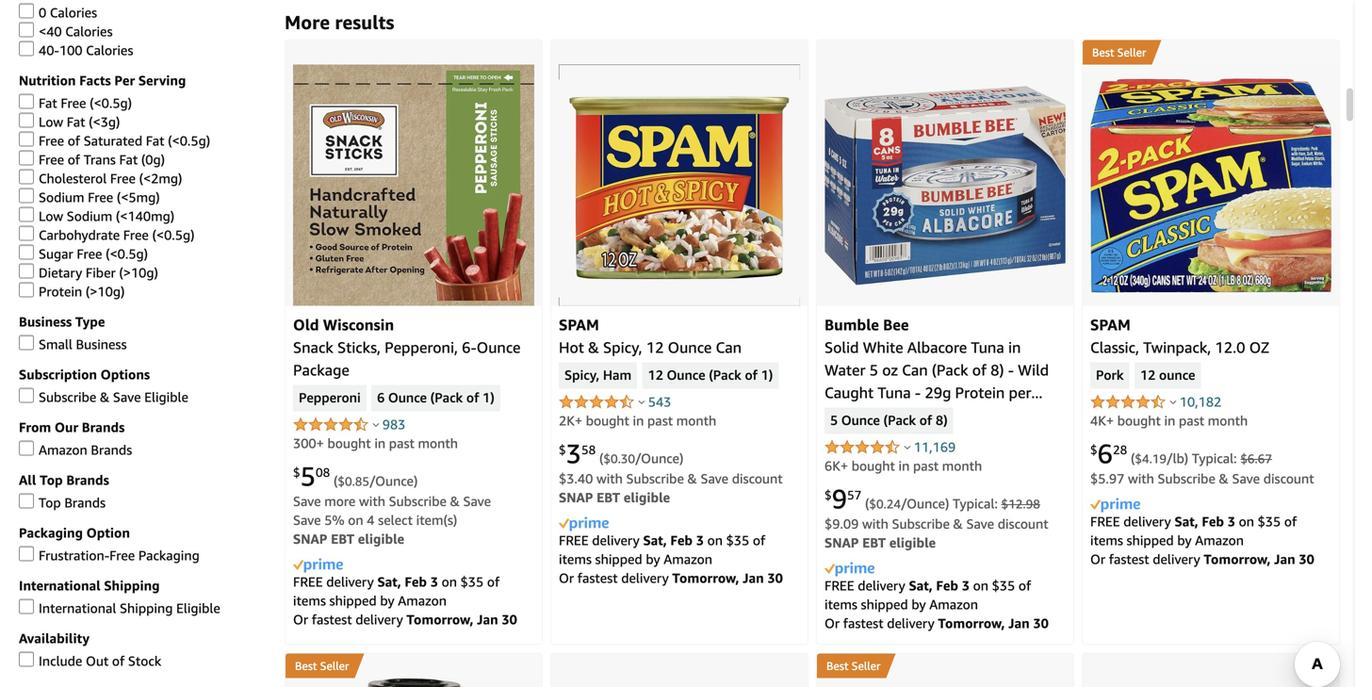 Task type: describe. For each thing, give the bounding box(es) containing it.
wisconsin
[[323, 316, 394, 334]]

in up /lb)
[[1165, 413, 1176, 429]]

options
[[101, 367, 150, 382]]

discount for 9
[[998, 516, 1049, 532]]

fat up '(0g)'
[[146, 133, 165, 148]]

by for 9
[[912, 597, 927, 613]]

shipping for international shipping eligible
[[120, 601, 173, 616]]

12 ounce (pack of 1)
[[648, 367, 774, 384]]

- left great
[[1016, 429, 1022, 447]]

popover image for 9
[[905, 445, 911, 450]]

on down $6.67
[[1240, 514, 1255, 530]]

or for 5
[[293, 612, 308, 628]]

include out of stock link
[[19, 652, 161, 669]]

carbohydrate
[[39, 227, 120, 243]]

6 ounce (pack of 1)
[[377, 390, 495, 407]]

small business link
[[19, 335, 127, 352]]

fiber
[[86, 265, 116, 280]]

amazon brands link
[[19, 441, 132, 458]]

free delivery sat, feb 3 for 3
[[559, 533, 708, 548]]

calories for 0 calories
[[50, 5, 97, 20]]

1 horizontal spatial 5
[[831, 413, 838, 430]]

business type
[[19, 314, 105, 330]]

$ for 3
[[559, 443, 566, 457]]

(pack inside bumble bee solid white albacore tuna in water 5 oz can (pack of 8) - wild caught tuna - 29g protein per serving - non-gmo project verified gluten free kosher - great for tuna salad & recipes
[[932, 361, 969, 379]]

543
[[649, 394, 672, 410]]

seller for mccormick grill mates garlic butter seasoning, 3.1 oz image's best seller group
[[320, 660, 349, 673]]

caught
[[825, 384, 874, 402]]

0 calories
[[39, 5, 97, 20]]

or fastest delivery tomorrow, jan 30 element for 6
[[1091, 552, 1315, 567]]

1 horizontal spatial best seller group
[[818, 654, 887, 679]]

checkbox image for carbohydrate free (<0.5g)
[[19, 226, 34, 241]]

or for 9
[[825, 616, 840, 631]]

(<140mg)
[[116, 208, 175, 224]]

3 for 5
[[431, 574, 438, 590]]

2k+ bought in past month
[[559, 413, 717, 429]]

fastest for 6
[[1110, 552, 1150, 567]]

small business
[[39, 337, 127, 352]]

(<0.5g) inside free of saturated fat (<0.5g) link
[[168, 133, 210, 148]]

brands up 'top brands'
[[66, 472, 109, 488]]

save inside $ 6 28 ( $4.19 /lb) typical: $6.67 $5.97 with subscribe & save discount
[[1233, 471, 1261, 487]]

month for 6
[[1209, 413, 1249, 429]]

$35 for 5
[[461, 574, 484, 590]]

on $35 of items shipped by amazon for 3
[[559, 533, 766, 567]]

save inside '$ 3 58 ( $0.30 /ounce) $3.40 with subscribe & save discount snap ebt eligible'
[[701, 471, 729, 487]]

0 vertical spatial sodium
[[39, 189, 84, 205]]

protein (>10g)
[[39, 284, 125, 299]]

or fastest delivery tomorrow, jan 30 for 9
[[825, 616, 1049, 631]]

0 vertical spatial top
[[40, 472, 63, 488]]

pepperoni
[[299, 390, 361, 407]]

jan for 5
[[477, 612, 499, 628]]

brands up amazon brands
[[82, 420, 125, 435]]

checkbox image for frustration-free packaging
[[19, 546, 34, 561]]

& inside spam hot & spicy, 12 ounce can
[[588, 339, 600, 357]]

(<5mg)
[[117, 189, 160, 205]]

/ounce) for 9
[[901, 496, 950, 512]]

shipped for 9
[[861, 597, 909, 613]]

availability
[[19, 631, 90, 646]]

free delivery sat, feb 3 for 9
[[825, 578, 974, 594]]

1 vertical spatial sodium
[[67, 208, 112, 224]]

carbohydrate free (<0.5g)
[[39, 227, 195, 243]]

results
[[335, 11, 395, 34]]

spam classic, twinpack, 12.0 oz
[[1091, 316, 1270, 357]]

1 vertical spatial eligible
[[176, 601, 220, 616]]

feb for 5
[[405, 574, 427, 590]]

by for 6
[[1178, 533, 1192, 548]]

bumble bee solid white albacore tuna in water 5 oz can (pack of 8) - wild caught tuna - 29g protein per serving - non-gmo ... image
[[825, 86, 1066, 285]]

on $35 of items shipped by amazon for 6
[[1091, 514, 1298, 548]]

oz
[[1250, 339, 1270, 357]]

0 horizontal spatial 6
[[377, 390, 385, 407]]

$ for 6
[[1091, 443, 1098, 457]]

free for carbohydrate
[[123, 227, 149, 243]]

checkbox image for low fat (<3g)
[[19, 113, 34, 128]]

more results
[[285, 11, 395, 34]]

4
[[367, 513, 375, 528]]

shipped for 3
[[596, 552, 643, 567]]

saturated
[[84, 133, 142, 148]]

subscribe inside '$ 3 58 ( $0.30 /ounce) $3.40 with subscribe & save discount snap ebt eligible'
[[627, 471, 684, 487]]

ounce inside old wisconsin snack sticks, pepperoni, 6-ounce package
[[477, 339, 521, 357]]

best seller group for mccormick grill mates garlic butter seasoning, 3.1 oz image
[[286, 654, 355, 679]]

983
[[383, 417, 406, 432]]

40-100 calories
[[39, 42, 133, 58]]

from
[[19, 420, 51, 435]]

cholesterol free (<2mg) link
[[19, 169, 182, 186]]

best seller group for spam classic, twinpack, 12.0 oz image
[[1083, 40, 1153, 65]]

$35 for 9
[[993, 578, 1016, 594]]

0 vertical spatial tuna
[[972, 339, 1005, 357]]

ebt inside '$ 3 58 ( $0.30 /ounce) $3.40 with subscribe & save discount snap ebt eligible'
[[597, 490, 621, 506]]

stock
[[128, 653, 161, 669]]

include
[[39, 653, 82, 669]]

spicy, ham
[[565, 367, 632, 384]]

free for frustration-
[[110, 548, 135, 563]]

$ 9 57 ( $0.24 /ounce) typical: $12.98 $9.09 with subscribe & save discount snap ebt eligible
[[825, 483, 1049, 551]]

in for 5
[[375, 436, 386, 451]]

free inside bumble bee solid white albacore tuna in water 5 oz can (pack of 8) - wild caught tuna - 29g protein per serving - non-gmo project verified gluten free kosher - great for tuna salad & recipes
[[932, 429, 961, 447]]

4k+ bought in past month
[[1091, 413, 1249, 429]]

( for 9
[[866, 496, 870, 512]]

amazon prime image for 5
[[293, 559, 343, 573]]

checkbox image for free of trans fat (0g)
[[19, 150, 34, 165]]

5%
[[325, 513, 345, 528]]

typical: for 6
[[1193, 451, 1238, 466]]

on $35 of items shipped by amazon for 9
[[825, 578, 1032, 613]]

2 vertical spatial calories
[[86, 42, 133, 58]]

low for low fat (<3g)
[[39, 114, 63, 130]]

0 horizontal spatial spicy,
[[565, 367, 600, 384]]

amazon down the our
[[39, 442, 87, 458]]

trans
[[84, 152, 116, 167]]

free up cholesterol
[[39, 152, 64, 167]]

$12.98
[[1002, 497, 1041, 512]]

type
[[75, 314, 105, 330]]

shipped for 6
[[1127, 533, 1175, 548]]

best seller for mccormick grill mates garlic butter seasoning, 3.1 oz image
[[295, 660, 349, 673]]

of inside bumble bee solid white albacore tuna in water 5 oz can (pack of 8) - wild caught tuna - 29g protein per serving - non-gmo project verified gluten free kosher - great for tuna salad & recipes
[[973, 361, 987, 379]]

30 for 6
[[1300, 552, 1315, 567]]

items for 9
[[825, 597, 858, 613]]

<40
[[39, 24, 62, 39]]

for
[[825, 452, 845, 470]]

- left "non-"
[[881, 407, 887, 424]]

$4.19
[[1136, 452, 1167, 466]]

3 for 3
[[697, 533, 704, 548]]

free of trans fat (0g)
[[39, 152, 165, 167]]

ham
[[603, 367, 632, 384]]

0 vertical spatial packaging
[[19, 525, 83, 541]]

international shipping
[[19, 578, 160, 594]]

fat down the nutrition
[[39, 95, 57, 111]]

8) inside bumble bee solid white albacore tuna in water 5 oz can (pack of 8) - wild caught tuna - 29g protein per serving - non-gmo project verified gluten free kosher - great for tuna salad & recipes
[[991, 361, 1005, 379]]

& inside bumble bee solid white albacore tuna in water 5 oz can (pack of 8) - wild caught tuna - 29g protein per serving - non-gmo project verified gluten free kosher - great for tuna salad & recipes
[[928, 452, 939, 470]]

dietary fiber (>10g) link
[[19, 264, 158, 280]]

or fastest delivery tomorrow, jan 30 for 6
[[1091, 552, 1315, 567]]

08
[[316, 465, 330, 480]]

bought for 9
[[852, 458, 896, 474]]

spam hot & spicy, 12 ounce can
[[559, 316, 742, 357]]

free for sodium
[[88, 189, 113, 205]]

$ 6 28 ( $4.19 /lb) typical: $6.67 $5.97 with subscribe & save discount
[[1091, 438, 1315, 487]]

free for sugar
[[77, 246, 102, 262]]

top brands
[[39, 495, 106, 511]]

calories for <40 calories
[[65, 24, 113, 39]]

$ for 9
[[825, 488, 832, 503]]

30 for 3
[[768, 571, 783, 586]]

all
[[19, 472, 36, 488]]

option
[[86, 525, 130, 541]]

eligible inside $ 5 08 ( $0.85 /ounce) save more with subscribe & save save 5% on 4 select item(s) snap ebt eligible
[[358, 531, 405, 547]]

2 vertical spatial tuna
[[849, 452, 882, 470]]

(<3g)
[[89, 114, 120, 130]]

(<0.5g) for carbohydrate free (<0.5g)
[[152, 227, 195, 243]]

subscribe inside $ 5 08 ( $0.85 /ounce) save more with subscribe & save save 5% on 4 select item(s) snap ebt eligible
[[389, 494, 447, 509]]

gmo
[[925, 407, 960, 424]]

out
[[86, 653, 109, 669]]

shipped for 5
[[330, 593, 377, 609]]

$5.97
[[1091, 471, 1125, 487]]

58
[[582, 443, 596, 457]]

our
[[55, 420, 78, 435]]

brands down from our brands
[[91, 442, 132, 458]]

old wisconsin snack sticks, pepperoni, 6-ounce package image
[[293, 65, 535, 306]]

40-100 calories link
[[19, 41, 133, 58]]

0 vertical spatial (>10g)
[[119, 265, 158, 280]]

brands down the all top brands
[[64, 495, 106, 511]]

spam for 3
[[559, 316, 600, 334]]

serving inside bumble bee solid white albacore tuna in water 5 oz can (pack of 8) - wild caught tuna - 29g protein per serving - non-gmo project verified gluten free kosher - great for tuna salad & recipes
[[825, 407, 877, 424]]

checkbox image for dietary fiber (>10g)
[[19, 264, 34, 279]]

checkbox image for protein (>10g)
[[19, 282, 34, 297]]

12 for 3
[[648, 367, 664, 384]]

past for 5
[[389, 436, 415, 451]]

& inside $ 6 28 ( $4.19 /lb) typical: $6.67 $5.97 with subscribe & save discount
[[1220, 471, 1229, 487]]

eligible inside '$ 3 58 ( $0.30 /ounce) $3.40 with subscribe & save discount snap ebt eligible'
[[624, 490, 671, 506]]

pork
[[1097, 367, 1125, 384]]

& inside $ 9 57 ( $0.24 /ounce) typical: $12.98 $9.09 with subscribe & save discount snap ebt eligible
[[954, 516, 964, 532]]

items for 3
[[559, 552, 592, 567]]

$35 for 6
[[1258, 514, 1282, 530]]

amazon down $ 6 28 ( $4.19 /lb) typical: $6.67 $5.97 with subscribe & save discount
[[1196, 533, 1245, 548]]

$ for 5
[[293, 465, 300, 480]]

fat down fat free (<0.5g) link
[[67, 114, 85, 130]]

checkbox image for international shipping eligible
[[19, 599, 34, 614]]

30 for 5
[[502, 612, 518, 628]]

free for 3
[[559, 533, 589, 548]]

3 inside '$ 3 58 ( $0.30 /ounce) $3.40 with subscribe & save discount snap ebt eligible'
[[566, 438, 582, 470]]

/ounce) for 3
[[636, 451, 684, 466]]

items for 6
[[1091, 533, 1124, 548]]

more
[[285, 11, 330, 34]]

project
[[964, 407, 1012, 424]]

or fastest delivery tomorrow, jan 30 element for 3
[[559, 571, 783, 586]]

ounce inside spam hot & spicy, 12 ounce can
[[668, 339, 712, 357]]

ounce
[[1160, 367, 1196, 384]]

checkbox image for 40-100 calories
[[19, 41, 34, 56]]

fat free (<0.5g)
[[39, 95, 132, 111]]

jan for 9
[[1009, 616, 1030, 631]]

with inside $ 9 57 ( $0.24 /ounce) typical: $12.98 $9.09 with subscribe & save discount snap ebt eligible
[[863, 516, 889, 532]]

subscription options
[[19, 367, 150, 382]]

international shipping eligible link
[[19, 599, 220, 616]]

kosher
[[965, 429, 1012, 447]]

12.0
[[1216, 339, 1246, 357]]

with inside $ 6 28 ( $4.19 /lb) typical: $6.67 $5.97 with subscribe & save discount
[[1129, 471, 1155, 487]]

<40 calories
[[39, 24, 113, 39]]

bumble bee solid white albacore tuna in water 5 oz can (pack of 8) - wild caught tuna - 29g protein per serving - non-gmo project verified gluten free kosher - great for tuna salad & recipes
[[825, 316, 1063, 470]]

sat, for 9
[[909, 578, 933, 594]]

amazon prime image for 6
[[1091, 498, 1141, 512]]

free for 6
[[1091, 514, 1121, 530]]

6 inside $ 6 28 ( $4.19 /lb) typical: $6.67 $5.97 with subscribe & save discount
[[1098, 438, 1114, 470]]

12 inside spam hot & spicy, 12 ounce can
[[647, 339, 664, 357]]

spam classic, twinpack, 12.0 oz image
[[1091, 78, 1332, 293]]

subscribe inside $ 9 57 ( $0.24 /ounce) typical: $12.98 $9.09 with subscribe & save discount snap ebt eligible
[[893, 516, 950, 532]]

great
[[1025, 429, 1063, 447]]

on $35 of items shipped by amazon for 5
[[293, 574, 500, 609]]



Task type: locate. For each thing, give the bounding box(es) containing it.
1 horizontal spatial best seller link
[[818, 654, 1074, 679]]

pepperoni,
[[385, 339, 458, 357]]

low
[[39, 114, 63, 130], [39, 208, 63, 224]]

/ounce) inside $ 9 57 ( $0.24 /ounce) typical: $12.98 $9.09 with subscribe & save discount snap ebt eligible
[[901, 496, 950, 512]]

3 up $3.40
[[566, 438, 582, 470]]

0 vertical spatial /ounce)
[[636, 451, 684, 466]]

free delivery sat, feb 3 down $ 9 57 ( $0.24 /ounce) typical: $12.98 $9.09 with subscribe & save discount snap ebt eligible
[[825, 578, 974, 594]]

low sodium (<140mg) link
[[19, 207, 175, 224]]

(<0.5g) inside the "carbohydrate free (<0.5g)" link
[[152, 227, 195, 243]]

checkbox image for amazon brands
[[19, 441, 34, 456]]

3
[[566, 438, 582, 470], [1228, 514, 1236, 530], [697, 533, 704, 548], [431, 574, 438, 590], [962, 578, 970, 594]]

verified
[[825, 429, 878, 447]]

tuna down oz
[[878, 384, 912, 402]]

ebt down 5%
[[331, 531, 355, 547]]

amazon for 5
[[398, 593, 447, 609]]

$ inside $ 6 28 ( $4.19 /lb) typical: $6.67 $5.97 with subscribe & save discount
[[1091, 443, 1098, 457]]

free delivery sat, feb 3 for 5
[[293, 574, 442, 590]]

with inside $ 5 08 ( $0.85 /ounce) save more with subscribe & save save 5% on 4 select item(s) snap ebt eligible
[[359, 494, 386, 509]]

1 popover image from the left
[[639, 400, 646, 405]]

0 horizontal spatial spam
[[559, 316, 600, 334]]

1 horizontal spatial popover image
[[905, 445, 911, 450]]

checkbox image inside 40-100 calories link
[[19, 41, 34, 56]]

eligible
[[144, 389, 189, 405], [176, 601, 220, 616]]

best for mccormick grill mates garlic butter seasoning, 3.1 oz image's best seller group
[[295, 660, 317, 673]]

0 horizontal spatial serving
[[138, 73, 186, 88]]

low fat (<3g) link
[[19, 113, 120, 130]]

eligible
[[624, 490, 671, 506], [358, 531, 405, 547], [890, 535, 936, 551]]

sat, for 3
[[644, 533, 667, 548]]

( right 58
[[600, 451, 604, 466]]

7 checkbox image from the top
[[19, 169, 34, 184]]

discount inside '$ 3 58 ( $0.30 /ounce) $3.40 with subscribe & save discount snap ebt eligible'
[[732, 471, 783, 487]]

1 vertical spatial typical:
[[953, 496, 998, 512]]

save inside $ 9 57 ( $0.24 /ounce) typical: $12.98 $9.09 with subscribe & save discount snap ebt eligible
[[967, 516, 995, 532]]

1 horizontal spatial snap
[[559, 490, 594, 506]]

best seller
[[1093, 46, 1147, 59], [295, 660, 349, 673], [827, 660, 881, 673]]

0 horizontal spatial business
[[19, 314, 72, 330]]

bought
[[586, 413, 630, 429], [1118, 413, 1162, 429], [328, 436, 371, 451], [852, 458, 896, 474]]

1 vertical spatial /ounce)
[[370, 474, 418, 489]]

in for 9
[[899, 458, 910, 474]]

past for 3
[[648, 413, 673, 429]]

0 horizontal spatial 1)
[[483, 390, 495, 407]]

checkbox image for top brands
[[19, 494, 34, 509]]

feb down $ 9 57 ( $0.24 /ounce) typical: $12.98 $9.09 with subscribe & save discount snap ebt eligible
[[937, 578, 959, 594]]

spam inside spam classic, twinpack, 12.0 oz
[[1091, 316, 1131, 334]]

tomorrow, for 5
[[407, 612, 474, 628]]

3 down '$ 3 58 ( $0.30 /ounce) $3.40 with subscribe & save discount snap ebt eligible' at the bottom
[[697, 533, 704, 548]]

recipes
[[943, 452, 994, 470]]

ounce for 6 ounce (pack of 1)
[[389, 390, 427, 407]]

bought up "$0.85"
[[328, 436, 371, 451]]

0 horizontal spatial best seller
[[295, 660, 349, 673]]

can up 12 ounce (pack of 1)
[[716, 339, 742, 357]]

packaging up frustration-
[[19, 525, 83, 541]]

4k+
[[1091, 413, 1115, 429]]

twinpack,
[[1144, 339, 1212, 357]]

solid
[[825, 339, 859, 357]]

in up $0.30
[[633, 413, 644, 429]]

sugar free (<0.5g) link
[[19, 245, 148, 262]]

1 vertical spatial spicy,
[[565, 367, 600, 384]]

0 vertical spatial shipping
[[104, 578, 160, 594]]

(pack up 29g
[[932, 361, 969, 379]]

past down 10,182 link
[[1180, 413, 1205, 429]]

tuna right albacore on the right of the page
[[972, 339, 1005, 357]]

2 vertical spatial 5
[[300, 461, 316, 492]]

6k+ bought in past month
[[825, 458, 983, 474]]

spam up hot
[[559, 316, 600, 334]]

best for the middle best seller group
[[827, 660, 849, 673]]

tomorrow, for 3
[[673, 571, 740, 586]]

ebt inside $ 5 08 ( $0.85 /ounce) save more with subscribe & save save 5% on 4 select item(s) snap ebt eligible
[[331, 531, 355, 547]]

on left "4"
[[348, 513, 364, 528]]

checkbox image inside 0 calories 'link'
[[19, 3, 34, 18]]

0 horizontal spatial popover image
[[373, 423, 380, 427]]

5 inside $ 5 08 ( $0.85 /ounce) save more with subscribe & save save 5% on 4 select item(s) snap ebt eligible
[[300, 461, 316, 492]]

protein up project
[[956, 384, 1005, 402]]

1 horizontal spatial can
[[903, 361, 929, 379]]

tomorrow, for 9
[[939, 616, 1006, 631]]

0 horizontal spatial best seller group
[[286, 654, 355, 679]]

(pack down 6-
[[431, 390, 463, 407]]

checkbox image
[[19, 131, 34, 147], [19, 188, 34, 203], [19, 226, 34, 241], [19, 245, 34, 260], [19, 264, 34, 279], [19, 388, 34, 403], [19, 441, 34, 456], [19, 546, 34, 561], [19, 599, 34, 614]]

shipping up stock
[[120, 601, 173, 616]]

checkbox image for subscribe & save eligible
[[19, 388, 34, 403]]

free for fat
[[61, 95, 86, 111]]

checkbox image up availability
[[19, 599, 34, 614]]

free delivery sat, feb 3 for 6
[[1091, 514, 1240, 530]]

3 down $ 6 28 ( $4.19 /lb) typical: $6.67 $5.97 with subscribe & save discount
[[1228, 514, 1236, 530]]

eligible down $0.24
[[890, 535, 936, 551]]

feb for 3
[[671, 533, 693, 548]]

jan for 3
[[743, 571, 764, 586]]

1 horizontal spatial popover image
[[1171, 400, 1177, 405]]

can inside spam hot & spicy, 12 ounce can
[[716, 339, 742, 357]]

protein (>10g) link
[[19, 282, 125, 299]]

bee
[[884, 316, 910, 334]]

1 horizontal spatial typical:
[[1193, 451, 1238, 466]]

snack
[[293, 339, 334, 357]]

jan
[[1275, 552, 1296, 567], [743, 571, 764, 586], [477, 612, 499, 628], [1009, 616, 1030, 631]]

snap inside $ 5 08 ( $0.85 /ounce) save more with subscribe & save save 5% on 4 select item(s) snap ebt eligible
[[293, 531, 328, 547]]

0 horizontal spatial 5
[[300, 461, 316, 492]]

in down 983
[[375, 436, 386, 451]]

& down the 2k+ bought in past month
[[688, 471, 698, 487]]

free delivery sat, feb 3 on $35 of items shipped by amazon element for 5
[[293, 574, 500, 609]]

(<2mg)
[[139, 171, 182, 186]]

checkbox image for sugar free (<0.5g)
[[19, 245, 34, 260]]

2 horizontal spatial 5
[[870, 361, 879, 379]]

(pack down the hot & spicy, 12 ounce can link
[[709, 367, 742, 384]]

delivery
[[1124, 514, 1172, 530], [592, 533, 640, 548], [1153, 552, 1201, 567], [622, 571, 669, 586], [327, 574, 374, 590], [858, 578, 906, 594], [356, 612, 403, 628], [888, 616, 935, 631]]

9 checkbox image from the top
[[19, 282, 34, 297]]

all top brands
[[19, 472, 109, 488]]

ounce left hot
[[477, 339, 521, 357]]

0 vertical spatial protein
[[39, 284, 82, 299]]

more
[[325, 494, 356, 509]]

1 vertical spatial can
[[903, 361, 929, 379]]

1 low from the top
[[39, 114, 63, 130]]

0 vertical spatial 6
[[377, 390, 385, 407]]

spicy, up ham
[[604, 339, 643, 357]]

2 popover image from the left
[[1171, 400, 1177, 405]]

/ounce) inside $ 5 08 ( $0.85 /ounce) save more with subscribe & save save 5% on 4 select item(s) snap ebt eligible
[[370, 474, 418, 489]]

calories inside 'link'
[[50, 5, 97, 20]]

best seller group
[[1083, 40, 1153, 65], [286, 654, 355, 679], [818, 654, 887, 679]]

1 horizontal spatial 6
[[1098, 438, 1114, 470]]

checkbox image inside free of trans fat (0g) link
[[19, 150, 34, 165]]

2 low from the top
[[39, 208, 63, 224]]

classic, twinpack, 12.0 oz link
[[1091, 339, 1270, 357]]

amazon
[[39, 442, 87, 458], [1196, 533, 1245, 548], [664, 552, 713, 567], [398, 593, 447, 609], [930, 597, 979, 613]]

(<0.5g) inside sugar free (<0.5g) link
[[106, 246, 148, 262]]

include out of stock
[[39, 653, 161, 669]]

0 horizontal spatial best
[[295, 660, 317, 673]]

free for 5
[[293, 574, 323, 590]]

$0.85
[[338, 474, 370, 489]]

checkbox image for free of saturated fat (<0.5g)
[[19, 131, 34, 147]]

typical: inside $ 6 28 ( $4.19 /lb) typical: $6.67 $5.97 with subscribe & save discount
[[1193, 451, 1238, 466]]

1 vertical spatial 6
[[1098, 438, 1114, 470]]

amazon for 3
[[664, 552, 713, 567]]

spicy, down hot
[[565, 367, 600, 384]]

3 checkbox image from the top
[[19, 41, 34, 56]]

gluten
[[882, 429, 928, 447]]

$ left 57
[[825, 488, 832, 503]]

5 checkbox image from the top
[[19, 264, 34, 279]]

month for 9
[[943, 458, 983, 474]]

with down $0.30
[[597, 471, 623, 487]]

popover image up "4k+ bought in past month"
[[1171, 400, 1177, 405]]

ounce for 5 ounce (pack of 8)
[[842, 413, 881, 430]]

1 horizontal spatial protein
[[956, 384, 1005, 402]]

checkbox image for fat free (<0.5g)
[[19, 94, 34, 109]]

checkbox image inside frustration-free packaging link
[[19, 546, 34, 561]]

on $35 of items shipped by amazon down '$ 3 58 ( $0.30 /ounce) $3.40 with subscribe & save discount snap ebt eligible' at the bottom
[[559, 533, 766, 567]]

/ounce) inside '$ 3 58 ( $0.30 /ounce) $3.40 with subscribe & save discount snap ebt eligible'
[[636, 451, 684, 466]]

free
[[61, 95, 86, 111], [39, 133, 64, 148], [39, 152, 64, 167], [110, 171, 136, 186], [88, 189, 113, 205], [123, 227, 149, 243], [77, 246, 102, 262], [932, 429, 961, 447], [110, 548, 135, 563]]

100
[[59, 42, 82, 58]]

1 horizontal spatial spam
[[1091, 316, 1131, 334]]

subscribe down /lb)
[[1158, 471, 1216, 487]]

checkbox image inside low fat (<3g) link
[[19, 113, 34, 128]]

fat down free of saturated fat (<0.5g)
[[119, 152, 138, 167]]

1 horizontal spatial discount
[[998, 516, 1049, 532]]

( for 3
[[600, 451, 604, 466]]

1 horizontal spatial /ounce)
[[636, 451, 684, 466]]

on for 3
[[708, 533, 723, 548]]

from our brands
[[19, 420, 125, 435]]

& right hot
[[588, 339, 600, 357]]

6 up $5.97
[[1098, 438, 1114, 470]]

free delivery sat, feb 3 on $35 of items shipped by amazon element for 3
[[559, 533, 766, 567]]

1 horizontal spatial ebt
[[597, 490, 621, 506]]

sat, down 'select'
[[378, 574, 401, 590]]

2 horizontal spatial eligible
[[890, 535, 936, 551]]

fastest for 5
[[312, 612, 352, 628]]

3 down item(s)
[[431, 574, 438, 590]]

free for 9
[[825, 578, 855, 594]]

29g
[[925, 384, 952, 402]]

$ inside $ 5 08 ( $0.85 /ounce) save more with subscribe & save save 5% on 4 select item(s) snap ebt eligible
[[293, 465, 300, 480]]

0 vertical spatial low
[[39, 114, 63, 130]]

subscribe up item(s)
[[389, 494, 447, 509]]

2 horizontal spatial best seller
[[1093, 46, 1147, 59]]

0 vertical spatial 5
[[870, 361, 879, 379]]

free of saturated fat (<0.5g)
[[39, 133, 210, 148]]

checkbox image inside the international shipping eligible link
[[19, 599, 34, 614]]

checkbox image inside the include out of stock link
[[19, 652, 34, 667]]

1 checkbox image from the top
[[19, 3, 34, 18]]

1 vertical spatial (>10g)
[[86, 284, 125, 299]]

checkbox image inside subscribe & save eligible link
[[19, 388, 34, 403]]

$0.30
[[604, 452, 636, 466]]

10,182
[[1180, 394, 1222, 410]]

small
[[39, 337, 72, 352]]

$0.24
[[870, 497, 901, 512]]

1 vertical spatial business
[[76, 337, 127, 352]]

amazon prime image down $9.09
[[825, 562, 875, 576]]

low down fat free (<0.5g) link
[[39, 114, 63, 130]]

item(s)
[[416, 513, 458, 528]]

free up low fat (<3g) link
[[61, 95, 86, 111]]

per
[[114, 73, 135, 88]]

checkbox image inside fat free (<0.5g) link
[[19, 94, 34, 109]]

amazon prime image for 9
[[825, 562, 875, 576]]

on $35 of items shipped by amazon down $ 9 57 ( $0.24 /ounce) typical: $12.98 $9.09 with subscribe & save discount snap ebt eligible
[[825, 578, 1032, 613]]

save
[[113, 389, 141, 405], [701, 471, 729, 487], [1233, 471, 1261, 487], [293, 494, 321, 509], [463, 494, 491, 509], [293, 513, 321, 528], [967, 516, 995, 532]]

on $35 of items shipped by amazon down $ 6 28 ( $4.19 /lb) typical: $6.67 $5.97 with subscribe & save discount
[[1091, 514, 1298, 548]]

on inside $ 5 08 ( $0.85 /ounce) save more with subscribe & save save 5% on 4 select item(s) snap ebt eligible
[[348, 513, 364, 528]]

0 horizontal spatial protein
[[39, 284, 82, 299]]

1 vertical spatial shipping
[[120, 601, 173, 616]]

best seller link
[[1083, 40, 1340, 65], [286, 654, 542, 679], [818, 654, 1074, 679]]

in for 3
[[633, 413, 644, 429]]

discount for 6
[[1264, 471, 1315, 487]]

tomorrow, for 6
[[1205, 552, 1272, 567]]

/ounce)
[[636, 451, 684, 466], [370, 474, 418, 489], [901, 496, 950, 512]]

$ 3 58 ( $0.30 /ounce) $3.40 with subscribe & save discount snap ebt eligible
[[559, 438, 783, 506]]

discount inside $ 9 57 ( $0.24 /ounce) typical: $12.98 $9.09 with subscribe & save discount snap ebt eligible
[[998, 516, 1049, 532]]

5 checkbox image from the top
[[19, 113, 34, 128]]

discount inside $ 6 28 ( $4.19 /lb) typical: $6.67 $5.97 with subscribe & save discount
[[1264, 471, 1315, 487]]

spam hot & spicy, 12 ounce can image
[[559, 65, 801, 306]]

eligible down $0.30
[[624, 490, 671, 506]]

checkbox image inside the cholesterol free (<2mg) link
[[19, 169, 34, 184]]

$ inside '$ 3 58 ( $0.30 /ounce) $3.40 with subscribe & save discount snap ebt eligible'
[[559, 443, 566, 457]]

8) up 11,169 link at the right of the page
[[936, 413, 948, 430]]

spicy, inside spam hot & spicy, 12 ounce can
[[604, 339, 643, 357]]

sticks,
[[338, 339, 381, 357]]

checkbox image inside sugar free (<0.5g) link
[[19, 245, 34, 260]]

checkbox image for small business
[[19, 335, 34, 350]]

jan for 6
[[1275, 552, 1296, 567]]

free delivery sat, feb 3 on $35 of items shipped by amazon element for 9
[[825, 578, 1032, 613]]

eligible down "4"
[[358, 531, 405, 547]]

or fastest delivery tomorrow, jan 30 element for 9
[[825, 616, 1049, 631]]

1 vertical spatial international
[[39, 601, 116, 616]]

checkbox image inside the "carbohydrate free (<0.5g)" link
[[19, 226, 34, 241]]

sat, for 5
[[378, 574, 401, 590]]

10,182 link
[[1180, 394, 1222, 410]]

( inside $ 6 28 ( $4.19 /lb) typical: $6.67 $5.97 with subscribe & save discount
[[1131, 451, 1136, 466]]

checkbox image for include out of stock
[[19, 652, 34, 667]]

on for 5
[[442, 574, 457, 590]]

cholesterol
[[39, 171, 107, 186]]

snap inside '$ 3 58 ( $0.30 /ounce) $3.40 with subscribe & save discount snap ebt eligible'
[[559, 490, 594, 506]]

checkbox image inside 'top brands' link
[[19, 494, 34, 509]]

can inside bumble bee solid white albacore tuna in water 5 oz can (pack of 8) - wild caught tuna - 29g protein per serving - non-gmo project verified gluten free kosher - great for tuna salad & recipes
[[903, 361, 929, 379]]

best seller link for mccormick grill mates garlic butter seasoning, 3.1 oz image
[[286, 654, 542, 679]]

1 vertical spatial top
[[39, 495, 61, 511]]

popover image for 3
[[639, 400, 646, 405]]

- left 29g
[[915, 384, 921, 402]]

free delivery sat, feb 3 on $35 of items shipped by amazon element
[[1091, 514, 1298, 548], [559, 533, 766, 567], [293, 574, 500, 609], [825, 578, 1032, 613]]

ounce
[[477, 339, 521, 357], [668, 339, 712, 357], [667, 367, 706, 384], [389, 390, 427, 407], [842, 413, 881, 430]]

checkbox image inside small business link
[[19, 335, 34, 350]]

$ 5 08 ( $0.85 /ounce) save more with subscribe & save save 5% on 4 select item(s) snap ebt eligible
[[293, 461, 491, 547]]

snap down $3.40
[[559, 490, 594, 506]]

old wisconsin snack sticks, pepperoni, 6-ounce package
[[293, 316, 521, 379]]

30 for 9
[[1034, 616, 1049, 631]]

0 vertical spatial can
[[716, 339, 742, 357]]

12 checkbox image from the top
[[19, 652, 34, 667]]

amazon for 9
[[930, 597, 979, 613]]

top
[[40, 472, 63, 488], [39, 495, 61, 511]]

0 horizontal spatial typical:
[[953, 496, 998, 512]]

in inside bumble bee solid white albacore tuna in water 5 oz can (pack of 8) - wild caught tuna - 29g protein per serving - non-gmo project verified gluten free kosher - great for tuna salad & recipes
[[1009, 339, 1022, 357]]

typical:
[[1193, 451, 1238, 466], [953, 496, 998, 512]]

1 horizontal spatial 8)
[[991, 361, 1005, 379]]

0 horizontal spatial seller
[[320, 660, 349, 673]]

$ left 08
[[293, 465, 300, 480]]

on down $ 9 57 ( $0.24 /ounce) typical: $12.98 $9.09 with subscribe & save discount snap ebt eligible
[[974, 578, 989, 594]]

past for 6
[[1180, 413, 1205, 429]]

per
[[1009, 384, 1032, 402]]

& inside '$ 3 58 ( $0.30 /ounce) $3.40 with subscribe & save discount snap ebt eligible'
[[688, 471, 698, 487]]

items down $5.97
[[1091, 533, 1124, 548]]

0 horizontal spatial popover image
[[639, 400, 646, 405]]

0 vertical spatial spicy,
[[604, 339, 643, 357]]

0 horizontal spatial 8)
[[936, 413, 948, 430]]

2 checkbox image from the top
[[19, 188, 34, 203]]

2 spam from the left
[[1091, 316, 1131, 334]]

1 vertical spatial low
[[39, 208, 63, 224]]

international for international shipping
[[19, 578, 101, 594]]

1 horizontal spatial serving
[[825, 407, 877, 424]]

checkbox image for <40 calories
[[19, 22, 34, 37]]

0 vertical spatial serving
[[138, 73, 186, 88]]

3 for 9
[[962, 578, 970, 594]]

( for 6
[[1131, 451, 1136, 466]]

by down $ 9 57 ( $0.24 /ounce) typical: $12.98 $9.09 with subscribe & save discount snap ebt eligible
[[912, 597, 927, 613]]

300+ bought in past month
[[293, 436, 458, 451]]

eligible inside $ 9 57 ( $0.24 /ounce) typical: $12.98 $9.09 with subscribe & save discount snap ebt eligible
[[890, 535, 936, 551]]

11 checkbox image from the top
[[19, 494, 34, 509]]

2 horizontal spatial best seller group
[[1083, 40, 1153, 65]]

on for 9
[[974, 578, 989, 594]]

6 checkbox image from the top
[[19, 388, 34, 403]]

checkbox image inside amazon brands link
[[19, 441, 34, 456]]

(<0.5g) inside fat free (<0.5g) link
[[90, 95, 132, 111]]

with inside '$ 3 58 ( $0.30 /ounce) $3.40 with subscribe & save discount snap ebt eligible'
[[597, 471, 623, 487]]

amazon prime image
[[1091, 498, 1141, 512], [559, 517, 609, 531], [293, 559, 343, 573], [825, 562, 875, 576]]

8 checkbox image from the top
[[19, 207, 34, 222]]

free down low fat (<3g) link
[[39, 133, 64, 148]]

( right 57
[[866, 496, 870, 512]]

low inside low fat (<3g) link
[[39, 114, 63, 130]]

ebt inside $ 9 57 ( $0.24 /ounce) typical: $12.98 $9.09 with subscribe & save discount snap ebt eligible
[[863, 535, 886, 551]]

1 horizontal spatial packaging
[[138, 548, 200, 563]]

water
[[825, 361, 866, 379]]

1) left water
[[762, 367, 774, 384]]

0 vertical spatial 1)
[[762, 367, 774, 384]]

0 vertical spatial calories
[[50, 5, 97, 20]]

packaging up international shipping eligible
[[138, 548, 200, 563]]

0 calories link
[[19, 3, 97, 20]]

international for international shipping eligible
[[39, 601, 116, 616]]

0 horizontal spatial best seller link
[[286, 654, 542, 679]]

12 for 6
[[1141, 367, 1156, 384]]

0 vertical spatial business
[[19, 314, 72, 330]]

( inside $ 5 08 ( $0.85 /ounce) save more with subscribe & save save 5% on 4 select item(s) snap ebt eligible
[[334, 474, 338, 489]]

1) for 3
[[762, 367, 774, 384]]

/ounce) for 5
[[370, 474, 418, 489]]

(<0.5g) up (<3g)
[[90, 95, 132, 111]]

(
[[600, 451, 604, 466], [1131, 451, 1136, 466], [334, 474, 338, 489], [866, 496, 870, 512]]

carbohydrate free (<0.5g) link
[[19, 226, 195, 243]]

or fastest delivery tomorrow, jan 30 for 3
[[559, 571, 783, 586]]

8 checkbox image from the top
[[19, 546, 34, 561]]

1 vertical spatial protein
[[956, 384, 1005, 402]]

0 horizontal spatial /ounce)
[[370, 474, 418, 489]]

calories up 40-100 calories
[[65, 24, 113, 39]]

0
[[39, 5, 46, 20]]

by for 5
[[380, 593, 395, 609]]

seller for the middle best seller group
[[852, 660, 881, 673]]

( inside '$ 3 58 ( $0.30 /ounce) $3.40 with subscribe & save discount snap ebt eligible'
[[600, 451, 604, 466]]

0 horizontal spatial snap
[[293, 531, 328, 547]]

protein inside bumble bee solid white albacore tuna in water 5 oz can (pack of 8) - wild caught tuna - 29g protein per serving - non-gmo project verified gluten free kosher - great for tuna salad & recipes
[[956, 384, 1005, 402]]

3 down $ 9 57 ( $0.24 /ounce) typical: $12.98 $9.09 with subscribe & save discount snap ebt eligible
[[962, 578, 970, 594]]

1 horizontal spatial business
[[76, 337, 127, 352]]

cholesterol free (<2mg)
[[39, 171, 182, 186]]

tuna down verified
[[849, 452, 882, 470]]

3 checkbox image from the top
[[19, 226, 34, 241]]

12 left the ounce on the bottom right of the page
[[1141, 367, 1156, 384]]

0 vertical spatial international
[[19, 578, 101, 594]]

or fastest delivery tomorrow, jan 30 element
[[1091, 552, 1315, 567], [559, 571, 783, 586], [293, 612, 518, 628], [825, 616, 1049, 631]]

checkbox image for 0 calories
[[19, 3, 34, 18]]

spam inside spam hot & spicy, 12 ounce can
[[559, 316, 600, 334]]

checkbox image inside low sodium (<140mg) link
[[19, 207, 34, 222]]

top brands link
[[19, 494, 106, 511]]

or for 6
[[1091, 552, 1106, 567]]

6 checkbox image from the top
[[19, 150, 34, 165]]

11,169
[[914, 440, 956, 455]]

fat free (<0.5g) link
[[19, 94, 132, 111]]

popover image
[[373, 423, 380, 427], [905, 445, 911, 450]]

- left the wild
[[1009, 361, 1015, 379]]

mccormick grill mates garlic butter seasoning, 3.1 oz image
[[367, 679, 461, 687]]

1 vertical spatial 5
[[831, 413, 838, 430]]

57
[[848, 488, 862, 503]]

low inside low sodium (<140mg) link
[[39, 208, 63, 224]]

sodium
[[39, 189, 84, 205], [67, 208, 112, 224]]

( inside $ 9 57 ( $0.24 /ounce) typical: $12.98 $9.09 with subscribe & save discount snap ebt eligible
[[866, 496, 870, 512]]

4 checkbox image from the top
[[19, 94, 34, 109]]

checkbox image inside sodium free (<5mg) link
[[19, 188, 34, 203]]

11,169 link
[[914, 440, 956, 455]]

1) for 5
[[483, 390, 495, 407]]

international down frustration-
[[19, 578, 101, 594]]

0 horizontal spatial ebt
[[331, 531, 355, 547]]

0 vertical spatial 8)
[[991, 361, 1005, 379]]

2 horizontal spatial discount
[[1264, 471, 1315, 487]]

typical: inside $ 9 57 ( $0.24 /ounce) typical: $12.98 $9.09 with subscribe & save discount snap ebt eligible
[[953, 496, 998, 512]]

items down 5%
[[293, 593, 326, 609]]

popover image for 5
[[373, 423, 380, 427]]

business inside small business link
[[76, 337, 127, 352]]

brands
[[82, 420, 125, 435], [91, 442, 132, 458], [66, 472, 109, 488], [64, 495, 106, 511]]

$ inside $ 9 57 ( $0.24 /ounce) typical: $12.98 $9.09 with subscribe & save discount snap ebt eligible
[[825, 488, 832, 503]]

on $35 of items shipped by amazon
[[1091, 514, 1298, 548], [559, 533, 766, 567], [293, 574, 500, 609], [825, 578, 1032, 613]]

2 vertical spatial /ounce)
[[901, 496, 950, 512]]

$ left 58
[[559, 443, 566, 457]]

1 spam from the left
[[559, 316, 600, 334]]

1 horizontal spatial seller
[[852, 660, 881, 673]]

0 horizontal spatial discount
[[732, 471, 783, 487]]

albacore
[[908, 339, 968, 357]]

checkbox image down from
[[19, 441, 34, 456]]

feb down 'select'
[[405, 574, 427, 590]]

checkbox image
[[19, 3, 34, 18], [19, 22, 34, 37], [19, 41, 34, 56], [19, 94, 34, 109], [19, 113, 34, 128], [19, 150, 34, 165], [19, 169, 34, 184], [19, 207, 34, 222], [19, 282, 34, 297], [19, 335, 34, 350], [19, 494, 34, 509], [19, 652, 34, 667]]

salad
[[886, 452, 924, 470]]

free of trans fat (0g) link
[[19, 150, 165, 167]]

(<0.5g) down (<140mg)
[[152, 227, 195, 243]]

shipping
[[104, 578, 160, 594], [120, 601, 173, 616]]

by for 3
[[646, 552, 661, 567]]

5 ounce (pack of 8)
[[831, 413, 948, 430]]

spam for 6
[[1091, 316, 1131, 334]]

0 vertical spatial popover image
[[373, 423, 380, 427]]

0 horizontal spatial packaging
[[19, 525, 83, 541]]

$6.67
[[1241, 452, 1273, 466]]

( for 5
[[334, 474, 338, 489]]

1 vertical spatial packaging
[[138, 548, 200, 563]]

& down "4k+ bought in past month"
[[1220, 471, 1229, 487]]

1 horizontal spatial best seller
[[827, 660, 881, 673]]

calories up the <40 calories
[[50, 5, 97, 20]]

1 vertical spatial popover image
[[905, 445, 911, 450]]

sat, for 6
[[1175, 514, 1199, 530]]

checkbox image inside free of saturated fat (<0.5g) link
[[19, 131, 34, 147]]

0 vertical spatial typical:
[[1193, 451, 1238, 466]]

10 checkbox image from the top
[[19, 335, 34, 350]]

subscribe
[[39, 389, 96, 405], [627, 471, 684, 487], [1158, 471, 1216, 487], [389, 494, 447, 509], [893, 516, 950, 532]]

checkbox image for low sodium (<140mg)
[[19, 207, 34, 222]]

items down $3.40
[[559, 552, 592, 567]]

spam
[[559, 316, 600, 334], [1091, 316, 1131, 334]]

white
[[863, 339, 904, 357]]

select
[[378, 513, 413, 528]]

feb
[[1203, 514, 1225, 530], [671, 533, 693, 548], [405, 574, 427, 590], [937, 578, 959, 594]]

2 horizontal spatial /ounce)
[[901, 496, 950, 512]]

checkbox image inside the protein (>10g) link
[[19, 282, 34, 297]]

ounce up 983 link
[[389, 390, 427, 407]]

& inside $ 5 08 ( $0.85 /ounce) save more with subscribe & save save 5% on 4 select item(s) snap ebt eligible
[[450, 494, 460, 509]]

subscribe inside $ 6 28 ( $4.19 /lb) typical: $6.67 $5.97 with subscribe & save discount
[[1158, 471, 1216, 487]]

snap inside $ 9 57 ( $0.24 /ounce) typical: $12.98 $9.09 with subscribe & save discount snap ebt eligible
[[825, 535, 859, 551]]

1 horizontal spatial best
[[827, 660, 849, 673]]

fastest for 9
[[844, 616, 884, 631]]

/lb)
[[1167, 451, 1189, 466]]

1 checkbox image from the top
[[19, 131, 34, 147]]

fastest for 3
[[578, 571, 618, 586]]

by down $ 6 28 ( $4.19 /lb) typical: $6.67 $5.97 with subscribe & save discount
[[1178, 533, 1192, 548]]

discount down $6.67
[[1264, 471, 1315, 487]]

subscribe inside subscribe & save eligible link
[[39, 389, 96, 405]]

& inside subscribe & save eligible link
[[100, 389, 110, 405]]

calories up the nutrition facts per serving
[[86, 42, 133, 58]]

checkbox image inside 'dietary fiber (>10g)' link
[[19, 264, 34, 279]]

2 checkbox image from the top
[[19, 22, 34, 37]]

facts
[[79, 73, 111, 88]]

/ounce) down the 2k+ bought in past month
[[636, 451, 684, 466]]

free delivery sat, feb 3 down $4.19
[[1091, 514, 1240, 530]]

/ounce) up 'select'
[[370, 474, 418, 489]]

1 vertical spatial tuna
[[878, 384, 912, 402]]

2 horizontal spatial snap
[[825, 535, 859, 551]]

top right all
[[40, 472, 63, 488]]

amazon prime image down $5.97
[[1091, 498, 1141, 512]]

subscribe down $0.24
[[893, 516, 950, 532]]

7 checkbox image from the top
[[19, 441, 34, 456]]

nutrition
[[19, 73, 76, 88]]

1 horizontal spatial eligible
[[624, 490, 671, 506]]

month down 10,182 link
[[1209, 413, 1249, 429]]

1 vertical spatial serving
[[825, 407, 877, 424]]

wild
[[1019, 361, 1050, 379]]

best seller link for spam classic, twinpack, 12.0 oz image
[[1083, 40, 1340, 65]]

4 checkbox image from the top
[[19, 245, 34, 260]]

free delivery sat, feb 3 down '$ 3 58 ( $0.30 /ounce) $3.40 with subscribe & save discount snap ebt eligible' at the bottom
[[559, 533, 708, 548]]

1 horizontal spatial spicy,
[[604, 339, 643, 357]]

checkbox image inside <40 calories link
[[19, 22, 34, 37]]

2 horizontal spatial seller
[[1118, 46, 1147, 59]]

sat, down $ 6 28 ( $4.19 /lb) typical: $6.67 $5.97 with subscribe & save discount
[[1175, 514, 1199, 530]]

2 horizontal spatial ebt
[[863, 535, 886, 551]]

2 horizontal spatial best
[[1093, 46, 1115, 59]]

popover image up salad
[[905, 445, 911, 450]]

<40 calories link
[[19, 22, 113, 39]]

0 horizontal spatial can
[[716, 339, 742, 357]]

free delivery sat, feb 3 on $35 of items shipped by amazon element down 'select'
[[293, 574, 500, 609]]

subscribe down subscription on the left bottom of page
[[39, 389, 96, 405]]

$35 for 3
[[727, 533, 750, 548]]

9 checkbox image from the top
[[19, 599, 34, 614]]

can right oz
[[903, 361, 929, 379]]

popover image
[[639, 400, 646, 405], [1171, 400, 1177, 405]]

amazon down $ 9 57 ( $0.24 /ounce) typical: $12.98 $9.09 with subscribe & save discount snap ebt eligible
[[930, 597, 979, 613]]

items down $9.09
[[825, 597, 858, 613]]

checkbox image down low fat (<3g) link
[[19, 131, 34, 147]]

sugar free (<0.5g)
[[39, 246, 148, 262]]

items for 5
[[293, 593, 326, 609]]

bought for 3
[[586, 413, 630, 429]]

5 inside bumble bee solid white albacore tuna in water 5 oz can (pack of 8) - wild caught tuna - 29g protein per serving - non-gmo project verified gluten free kosher - great for tuna salad & recipes
[[870, 361, 879, 379]]

0 vertical spatial eligible
[[144, 389, 189, 405]]

& down recipes
[[954, 516, 964, 532]]

2 horizontal spatial best seller link
[[1083, 40, 1340, 65]]



Task type: vqa. For each thing, say whether or not it's contained in the screenshot.
Free of Saturated Fat (<0.5g) link
yes



